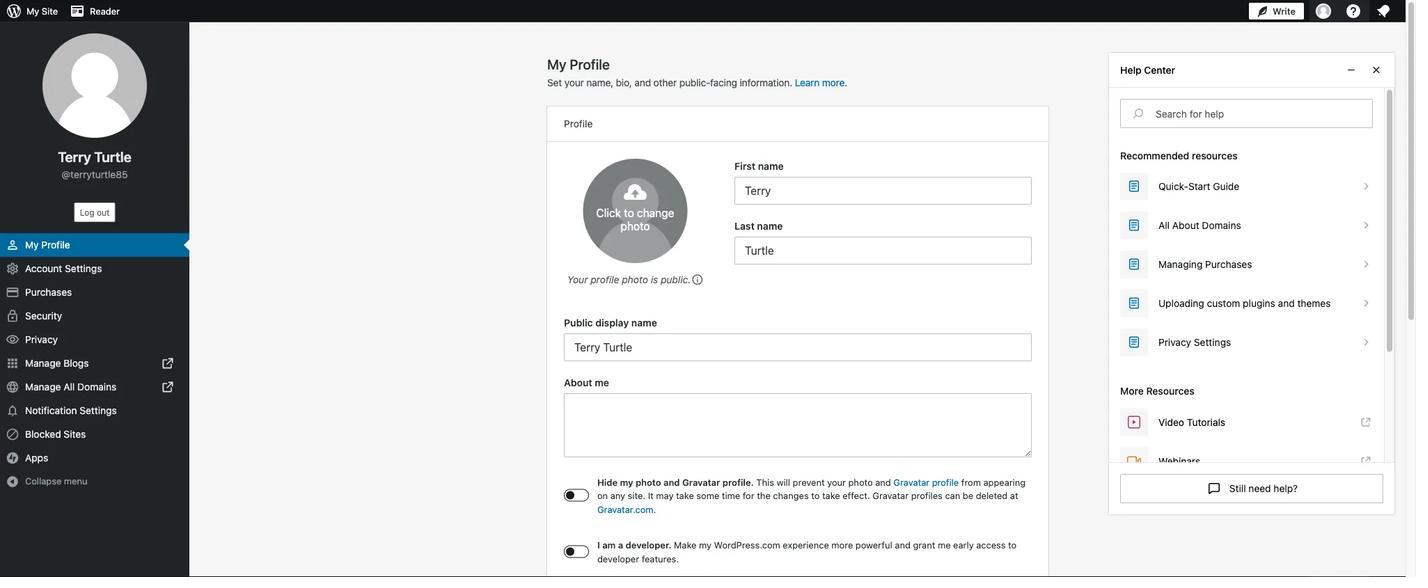 Task type: vqa. For each thing, say whether or not it's contained in the screenshot.
Site
yes



Task type: locate. For each thing, give the bounding box(es) containing it.
minimize help center image
[[1346, 62, 1358, 78]]

all about domains link
[[1121, 211, 1374, 239]]

last
[[735, 220, 755, 232]]

settings down my profile link
[[65, 263, 102, 274]]

0 vertical spatial to
[[624, 206, 634, 219]]

profile right your
[[591, 274, 620, 285]]

name inside group
[[757, 220, 783, 232]]

to right access
[[1009, 540, 1017, 551]]

my profile
[[547, 56, 610, 72]]

photo inside click to change photo
[[621, 220, 650, 233]]

may
[[656, 491, 674, 501]]

name right last
[[757, 220, 783, 232]]

1 vertical spatial terry turtle image
[[583, 159, 688, 263]]

your inside my profile set your name, bio, and other public-facing information. learn more .
[[565, 77, 584, 88]]

reader link
[[63, 0, 125, 22]]

need
[[1249, 483, 1272, 495]]

name right first
[[758, 160, 784, 172]]

domains
[[77, 381, 117, 393]]

0 horizontal spatial profile
[[591, 274, 620, 285]]

write link
[[1250, 0, 1305, 22]]

managing purchases
[[1159, 259, 1253, 270]]

make my wordpress.com experience more powerful and grant me early access to developer features.
[[598, 540, 1017, 564]]

1 take from the left
[[676, 491, 694, 501]]

a
[[618, 540, 624, 551]]

Last name text field
[[735, 237, 1032, 265]]

0 vertical spatial profile
[[591, 274, 620, 285]]

me inside about me group
[[595, 377, 609, 388]]

take left effect.
[[823, 491, 841, 501]]

video tutorials
[[1159, 417, 1226, 428]]

my inside make my wordpress.com experience more powerful and grant me early access to developer features.
[[699, 540, 712, 551]]

about
[[564, 377, 593, 388]]

@
[[62, 169, 70, 180]]

center
[[1145, 64, 1176, 76]]

my for my site
[[26, 6, 39, 16]]

gravatar right effect.
[[873, 491, 909, 501]]

visibility image
[[6, 333, 20, 347]]

1 vertical spatial your
[[828, 477, 846, 488]]

0 horizontal spatial all
[[64, 381, 75, 393]]

make
[[674, 540, 697, 551]]

name right display at bottom
[[632, 317, 657, 328]]

1 vertical spatial to
[[812, 491, 820, 501]]

privacy settings link
[[1121, 328, 1374, 356]]

account
[[25, 263, 62, 274]]

sites
[[64, 429, 86, 440]]

name inside group
[[758, 160, 784, 172]]

take
[[676, 491, 694, 501], [823, 491, 841, 501]]

my up the any
[[620, 477, 634, 488]]

prevent
[[793, 477, 825, 488]]

1 vertical spatial manage
[[25, 381, 61, 393]]

0 vertical spatial your
[[565, 77, 584, 88]]

1 vertical spatial my
[[25, 239, 39, 251]]

name for first name
[[758, 160, 784, 172]]

1 manage from the top
[[25, 358, 61, 369]]

me right about
[[595, 377, 609, 388]]

to
[[624, 206, 634, 219], [812, 491, 820, 501], [1009, 540, 1017, 551]]

bio,
[[616, 77, 632, 88]]

2 vertical spatial name
[[632, 317, 657, 328]]

click
[[597, 206, 621, 219]]

manage your notifications image
[[1376, 3, 1392, 20]]

my left site
[[26, 6, 39, 16]]

first name group
[[735, 159, 1032, 205]]

privacy
[[25, 334, 58, 345]]

0 horizontal spatial .
[[654, 504, 656, 515]]

plugins
[[1243, 298, 1276, 309]]

and left the grant at the right
[[895, 540, 911, 551]]

1 horizontal spatial .
[[845, 77, 848, 88]]

it
[[648, 491, 654, 501]]

to inside click to change photo
[[624, 206, 634, 219]]

2 vertical spatial to
[[1009, 540, 1017, 551]]

0 vertical spatial me
[[595, 377, 609, 388]]

0 horizontal spatial my
[[620, 477, 634, 488]]

1 vertical spatial settings
[[80, 405, 117, 417]]

0 vertical spatial all
[[1159, 220, 1170, 231]]

credit_card image
[[6, 286, 20, 300]]

profile up account settings
[[41, 239, 70, 251]]

facing
[[711, 77, 738, 88]]

set
[[547, 77, 562, 88]]

take down 'hide my photo and gravatar profile.'
[[676, 491, 694, 501]]

profile up can
[[933, 477, 959, 488]]

0 vertical spatial my
[[26, 6, 39, 16]]

and
[[635, 77, 651, 88], [664, 477, 680, 488], [876, 477, 891, 488], [895, 540, 911, 551]]

0 horizontal spatial to
[[624, 206, 634, 219]]

1 horizontal spatial my
[[699, 540, 712, 551]]

0 vertical spatial .
[[845, 77, 848, 88]]

profile inside 'main content'
[[564, 118, 593, 130]]

public-
[[680, 77, 711, 88]]

0 vertical spatial settings
[[65, 263, 102, 274]]

and right bio,
[[635, 77, 651, 88]]

about domains
[[1173, 220, 1242, 231]]

Search search field
[[1156, 100, 1373, 127]]

name
[[758, 160, 784, 172], [757, 220, 783, 232], [632, 317, 657, 328]]

2 manage from the top
[[25, 381, 61, 393]]

to down prevent
[[812, 491, 820, 501]]

to right click
[[624, 206, 634, 219]]

photo left the is
[[622, 274, 648, 285]]

recommended resources element
[[1121, 172, 1374, 356]]

blocked sites
[[25, 429, 86, 440]]

search results element
[[1121, 149, 1374, 356]]

lock image
[[6, 309, 20, 323]]

0 vertical spatial terry turtle image
[[42, 33, 147, 138]]

manage up 'notification'
[[25, 381, 61, 393]]

quick-start guide link
[[1121, 172, 1374, 200]]

quick-start guide
[[1159, 181, 1240, 192]]

1 horizontal spatial profile
[[564, 118, 593, 130]]

0 vertical spatial my
[[620, 477, 634, 488]]

still
[[1230, 483, 1247, 495]]

1 horizontal spatial your
[[828, 477, 846, 488]]

be
[[963, 491, 974, 501]]

2 take from the left
[[823, 491, 841, 501]]

1 vertical spatial me
[[938, 540, 951, 551]]

access
[[977, 540, 1006, 551]]

my for hide
[[620, 477, 634, 488]]

recommended resources
[[1121, 150, 1238, 162]]

turtle
[[94, 148, 132, 165]]

photo down change
[[621, 220, 650, 233]]

gravatar up some
[[683, 477, 721, 488]]

quick-
[[1159, 181, 1189, 192]]

1 horizontal spatial terry turtle image
[[583, 159, 688, 263]]

terryturtle85
[[70, 169, 128, 180]]

collapse menu
[[25, 476, 87, 487]]

.
[[845, 77, 848, 88], [654, 504, 656, 515]]

0 horizontal spatial me
[[595, 377, 609, 388]]

help center
[[1121, 64, 1176, 76]]

0 horizontal spatial profile
[[41, 239, 70, 251]]

me
[[595, 377, 609, 388], [938, 540, 951, 551]]

terry turtle @ terryturtle85
[[58, 148, 132, 180]]

blogs
[[64, 358, 89, 369]]

my profile set your name, bio, and other public-facing information. learn more .
[[547, 56, 848, 88]]

public.
[[661, 274, 691, 285]]

manage for manage blogs
[[25, 358, 61, 369]]

learn more
[[795, 77, 845, 88]]

more information image
[[691, 273, 704, 285]]

1 vertical spatial name
[[757, 220, 783, 232]]

about me
[[564, 377, 609, 388]]

terry turtle image inside my profile 'main content'
[[583, 159, 688, 263]]

profile.
[[723, 477, 754, 488]]

purchases link
[[0, 281, 189, 304]]

account settings link
[[0, 257, 189, 281]]

write
[[1273, 6, 1296, 16]]

managing purchases link
[[1121, 250, 1374, 278]]

1 vertical spatial my
[[699, 540, 712, 551]]

all inside recommended resources element
[[1159, 220, 1170, 231]]

my
[[26, 6, 39, 16], [25, 239, 39, 251]]

settings down domains
[[80, 405, 117, 417]]

0 vertical spatial name
[[758, 160, 784, 172]]

1 horizontal spatial profile
[[933, 477, 959, 488]]

from appearing on any site. it may take some time for the changes to take effect. gravatar profiles can be deleted at gravatar.com .
[[598, 477, 1026, 515]]

1 horizontal spatial to
[[812, 491, 820, 501]]

0 horizontal spatial your
[[565, 77, 584, 88]]

and inside my profile set your name, bio, and other public-facing information. learn more .
[[635, 77, 651, 88]]

terry turtle image
[[42, 33, 147, 138], [583, 159, 688, 263]]

your
[[565, 77, 584, 88], [828, 477, 846, 488]]

1 horizontal spatial all
[[1159, 220, 1170, 231]]

your down my profile
[[565, 77, 584, 88]]

other
[[654, 77, 677, 88]]

help image
[[1346, 3, 1362, 20]]

1 horizontal spatial me
[[938, 540, 951, 551]]

hide
[[598, 477, 618, 488]]

0 vertical spatial profile
[[564, 118, 593, 130]]

language image
[[6, 380, 20, 394]]

on
[[598, 491, 608, 501]]

public
[[564, 317, 593, 328]]

manage all domains link
[[0, 375, 189, 399]]

early
[[954, 540, 974, 551]]

profiles
[[912, 491, 943, 501]]

my
[[620, 477, 634, 488], [699, 540, 712, 551]]

manage all domains
[[25, 381, 117, 393]]

display
[[596, 317, 629, 328]]

learn more link
[[795, 77, 845, 88]]

and up may
[[664, 477, 680, 488]]

0 horizontal spatial take
[[676, 491, 694, 501]]

person image
[[6, 238, 20, 252]]

webinars link
[[1121, 448, 1374, 475]]

0 vertical spatial manage
[[25, 358, 61, 369]]

1 vertical spatial .
[[654, 504, 656, 515]]

to inside make my wordpress.com experience more powerful and grant me early access to developer features.
[[1009, 540, 1017, 551]]

all down quick- at the top right of the page
[[1159, 220, 1170, 231]]

can
[[946, 491, 961, 501]]

deleted
[[976, 491, 1008, 501]]

1 horizontal spatial take
[[823, 491, 841, 501]]

appearing
[[984, 477, 1026, 488]]

None search field
[[1121, 100, 1373, 127]]

your
[[568, 274, 588, 285]]

profile down name, at the top left of page
[[564, 118, 593, 130]]

2 horizontal spatial to
[[1009, 540, 1017, 551]]

settings for account settings
[[65, 263, 102, 274]]

my right make
[[699, 540, 712, 551]]

photo up it
[[636, 477, 662, 488]]

grant
[[913, 540, 936, 551]]

my right person icon
[[25, 239, 39, 251]]

all up notification settings
[[64, 381, 75, 393]]

manage down privacy
[[25, 358, 61, 369]]

. inside my profile set your name, bio, and other public-facing information. learn more .
[[845, 77, 848, 88]]

your up effect.
[[828, 477, 846, 488]]

1 vertical spatial profile
[[41, 239, 70, 251]]

still need help?
[[1230, 483, 1298, 495]]

me left early
[[938, 540, 951, 551]]



Task type: describe. For each thing, give the bounding box(es) containing it.
account settings
[[25, 263, 102, 274]]

and left the gravatar profile link
[[876, 477, 891, 488]]

blocked
[[25, 429, 61, 440]]

manage blogs link
[[0, 352, 189, 375]]

and inside make my wordpress.com experience more powerful and grant me early access to developer features.
[[895, 540, 911, 551]]

this
[[757, 477, 775, 488]]

privacy settings
[[1159, 337, 1232, 348]]

uploading
[[1159, 298, 1205, 309]]

recommended
[[1121, 150, 1190, 162]]

menu
[[64, 476, 87, 487]]

manage for manage all domains
[[25, 381, 61, 393]]

notification
[[25, 405, 77, 417]]

developer
[[598, 554, 640, 564]]

change
[[637, 206, 675, 219]]

name inside group
[[632, 317, 657, 328]]

resources
[[1147, 386, 1195, 397]]

purchases
[[25, 287, 72, 298]]

still need help? link
[[1121, 474, 1384, 504]]

video tutorials link
[[1121, 409, 1374, 436]]

site
[[42, 6, 58, 16]]

privacy link
[[0, 328, 189, 352]]

am
[[603, 540, 616, 551]]

gravatar.com
[[598, 504, 654, 515]]

close help center image
[[1369, 62, 1385, 78]]

gravatar inside from appearing on any site. it may take some time for the changes to take effect. gravatar profiles can be deleted at gravatar.com .
[[873, 491, 909, 501]]

0 horizontal spatial terry turtle image
[[42, 33, 147, 138]]

first name
[[735, 160, 784, 172]]

my profile link
[[0, 233, 189, 257]]

my for make
[[699, 540, 712, 551]]

i am a developer.
[[598, 540, 672, 551]]

block image
[[6, 428, 20, 442]]

. inside from appearing on any site. it may take some time for the changes to take effect. gravatar profiles can be deleted at gravatar.com .
[[654, 504, 656, 515]]

my profile main content
[[547, 55, 1049, 577]]

security
[[25, 310, 62, 322]]

open search image
[[1121, 105, 1156, 122]]

from
[[962, 477, 981, 488]]

blocked sites link
[[0, 423, 189, 446]]

settings image
[[6, 262, 20, 276]]

more
[[832, 540, 853, 551]]

my profile
[[25, 239, 70, 251]]

collapse
[[25, 476, 62, 487]]

manage blogs
[[25, 358, 89, 369]]

About me text field
[[564, 394, 1032, 458]]

help
[[1121, 64, 1142, 76]]

my site
[[26, 6, 58, 16]]

settings for notification settings
[[80, 405, 117, 417]]

and themes
[[1279, 298, 1331, 309]]

effect.
[[843, 491, 871, 501]]

wordpress.com
[[714, 540, 781, 551]]

notifications image
[[6, 404, 20, 418]]

about me group
[[564, 375, 1032, 462]]

the
[[757, 491, 771, 501]]

gravatar profile link
[[894, 477, 959, 488]]

1 vertical spatial all
[[64, 381, 75, 393]]

click to change photo
[[597, 206, 675, 233]]

public display name
[[564, 317, 657, 328]]

more
[[1121, 386, 1144, 397]]

terry
[[58, 148, 91, 165]]

First name text field
[[735, 177, 1032, 205]]

time image
[[1410, 54, 1417, 66]]

log out
[[80, 208, 110, 217]]

for
[[743, 491, 755, 501]]

public display name group
[[564, 316, 1032, 362]]

webinars
[[1159, 456, 1201, 467]]

last name
[[735, 220, 783, 232]]

apps image
[[6, 357, 20, 371]]

all about domains
[[1159, 220, 1242, 231]]

tutorials
[[1187, 417, 1226, 428]]

to inside from appearing on any site. it may take some time for the changes to take effect. gravatar profiles can be deleted at gravatar.com .
[[812, 491, 820, 501]]

photo up effect.
[[849, 477, 873, 488]]

log
[[80, 208, 94, 217]]

1 vertical spatial profile
[[933, 477, 959, 488]]

at
[[1011, 491, 1019, 501]]

help?
[[1274, 483, 1298, 495]]

information.
[[740, 77, 793, 88]]

uploading custom plugins and themes
[[1159, 298, 1331, 309]]

Public display name text field
[[564, 334, 1032, 362]]

my site link
[[0, 0, 63, 22]]

developer.
[[626, 540, 672, 551]]

my profile image
[[1317, 3, 1332, 19]]

collapse menu link
[[0, 470, 189, 493]]

me inside make my wordpress.com experience more powerful and grant me early access to developer features.
[[938, 540, 951, 551]]

your profile photo is public.
[[568, 274, 691, 285]]

some
[[697, 491, 720, 501]]

more resources
[[1121, 386, 1195, 397]]

last name group
[[735, 219, 1032, 265]]

features.
[[642, 554, 679, 564]]

gravatar up profiles
[[894, 477, 930, 488]]

experience
[[783, 540, 829, 551]]

name for last name
[[757, 220, 783, 232]]

my for my profile
[[25, 239, 39, 251]]

reader
[[90, 6, 120, 16]]



